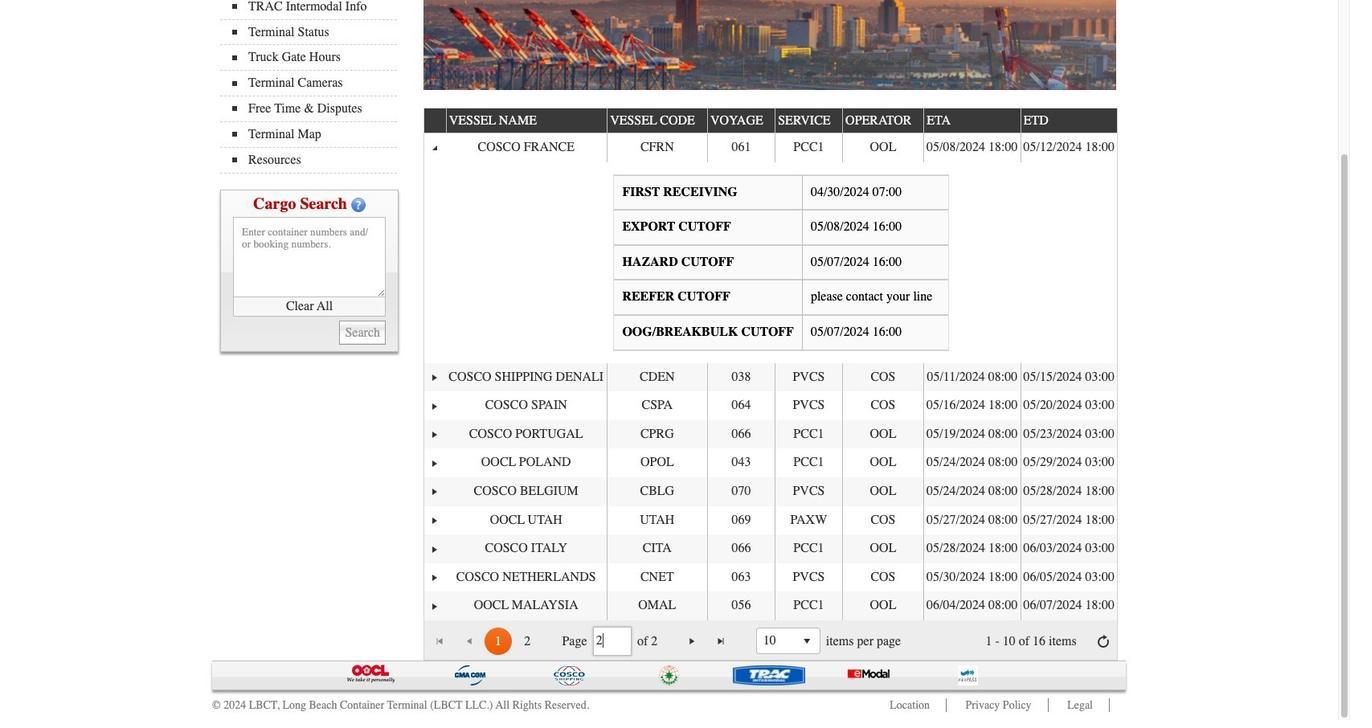 Task type: vqa. For each thing, say whether or not it's contained in the screenshot.
Enter a list of container and booking numbers
no



Task type: locate. For each thing, give the bounding box(es) containing it.
column header
[[424, 109, 446, 133]]

go to the next page image
[[686, 635, 699, 648]]

None submit
[[340, 321, 386, 345]]

row
[[424, 107, 1119, 133], [424, 133, 1118, 162], [424, 363, 1118, 392], [424, 392, 1118, 420], [424, 420, 1118, 449], [424, 449, 1118, 478], [424, 478, 1118, 506], [424, 506, 1118, 535], [424, 535, 1118, 563], [424, 563, 1118, 592], [424, 592, 1118, 621]]

9 row from the top
[[424, 535, 1118, 563]]

11 row from the top
[[424, 592, 1118, 621]]

menu bar
[[220, 0, 405, 173]]

Enter container numbers and/ or booking numbers.  text field
[[233, 217, 386, 297]]

8 row from the top
[[424, 506, 1118, 535]]

4 row from the top
[[424, 392, 1118, 420]]

6 row from the top
[[424, 449, 1118, 478]]

cell
[[424, 133, 446, 162], [446, 133, 607, 162], [607, 133, 707, 162], [707, 133, 775, 162], [775, 133, 843, 162], [843, 133, 924, 162], [924, 133, 1021, 162], [1021, 133, 1118, 162], [424, 363, 446, 392], [446, 363, 607, 392], [607, 363, 707, 392], [707, 363, 775, 392], [775, 363, 843, 392], [843, 363, 924, 392], [924, 363, 1021, 392], [1021, 363, 1118, 392], [424, 392, 446, 420], [446, 392, 607, 420], [607, 392, 707, 420], [707, 392, 775, 420], [775, 392, 843, 420], [843, 392, 924, 420], [924, 392, 1021, 420], [1021, 392, 1118, 420], [424, 420, 446, 449], [446, 420, 607, 449], [607, 420, 707, 449], [707, 420, 775, 449], [775, 420, 843, 449], [843, 420, 924, 449], [924, 420, 1021, 449], [1021, 420, 1118, 449], [424, 449, 446, 478], [446, 449, 607, 478], [607, 449, 707, 478], [707, 449, 775, 478], [775, 449, 843, 478], [843, 449, 924, 478], [924, 449, 1021, 478], [1021, 449, 1118, 478], [424, 478, 446, 506], [446, 478, 607, 506], [607, 478, 707, 506], [707, 478, 775, 506], [775, 478, 843, 506], [843, 478, 924, 506], [924, 478, 1021, 506], [1021, 478, 1118, 506], [424, 506, 446, 535], [446, 506, 607, 535], [607, 506, 707, 535], [707, 506, 775, 535], [775, 506, 843, 535], [843, 506, 924, 535], [924, 506, 1021, 535], [1021, 506, 1118, 535], [424, 535, 446, 563], [446, 535, 607, 563], [607, 535, 707, 563], [707, 535, 775, 563], [775, 535, 843, 563], [843, 535, 924, 563], [924, 535, 1021, 563], [1021, 535, 1118, 563], [424, 563, 446, 592], [446, 563, 607, 592], [607, 563, 707, 592], [707, 563, 775, 592], [775, 563, 843, 592], [843, 563, 924, 592], [924, 563, 1021, 592], [1021, 563, 1118, 592], [424, 592, 446, 621], [446, 592, 607, 621], [607, 592, 707, 621], [707, 592, 775, 621], [775, 592, 843, 621], [843, 592, 924, 621], [924, 592, 1021, 621], [1021, 592, 1118, 621]]

Page sizes drop down field
[[756, 628, 821, 655]]

1 row from the top
[[424, 107, 1119, 133]]

go to the last page image
[[715, 635, 728, 648]]

tree grid
[[424, 107, 1119, 621]]

row group
[[424, 133, 1118, 621]]



Task type: describe. For each thing, give the bounding box(es) containing it.
5 row from the top
[[424, 420, 1118, 449]]

10 row from the top
[[424, 563, 1118, 592]]

3 row from the top
[[424, 363, 1118, 392]]

refresh image
[[1098, 635, 1110, 648]]

7 row from the top
[[424, 478, 1118, 506]]

2 row from the top
[[424, 133, 1118, 162]]

page navigation, page 1 of 2 application
[[424, 621, 1118, 660]]

Page 1 field
[[596, 630, 629, 653]]



